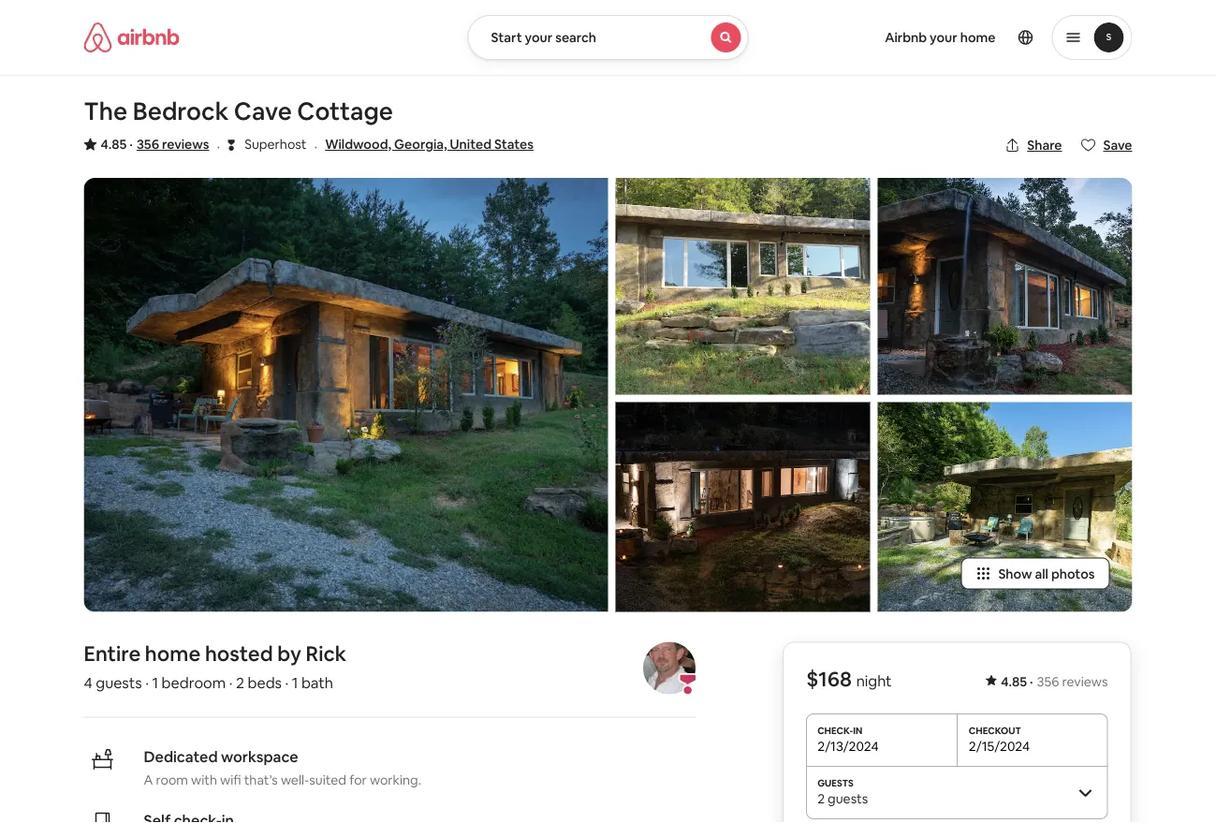 Task type: locate. For each thing, give the bounding box(es) containing it.
0 horizontal spatial 1
[[152, 673, 158, 692]]

2 left beds
[[236, 673, 244, 692]]

guests inside dropdown button
[[828, 790, 868, 807]]

1 left bedroom
[[152, 673, 158, 692]]

4.85 · 356 reviews up 2/15/2024
[[1001, 673, 1108, 690]]

airbnb your home
[[885, 29, 996, 46]]

airbnb
[[885, 29, 927, 46]]

0 vertical spatial home
[[961, 29, 996, 46]]

the bedrock cave cottage image 5 image
[[878, 402, 1133, 612]]

reviews
[[162, 136, 209, 153], [1063, 673, 1108, 690]]

united
[[450, 136, 492, 153]]

0 vertical spatial guests
[[96, 673, 142, 692]]

4.85 down the at the left top of page
[[101, 136, 127, 153]]

4.85
[[101, 136, 127, 153], [1001, 673, 1027, 690]]

· left 󰀃
[[217, 136, 220, 155]]

1 vertical spatial 2
[[818, 790, 825, 807]]

cottage
[[297, 96, 393, 127]]

· right beds
[[285, 673, 289, 692]]

guests down entire
[[96, 673, 142, 692]]

0 vertical spatial reviews
[[162, 136, 209, 153]]

$168 night
[[806, 665, 892, 692]]

1 horizontal spatial your
[[930, 29, 958, 46]]

356
[[137, 136, 159, 153], [1037, 673, 1060, 690]]

Start your search search field
[[468, 15, 749, 60]]

2
[[236, 673, 244, 692], [818, 790, 825, 807]]

1 vertical spatial 356
[[1037, 673, 1060, 690]]

4
[[84, 673, 93, 692]]

1 vertical spatial guests
[[828, 790, 868, 807]]

2 1 from the left
[[292, 673, 298, 692]]

2 your from the left
[[930, 29, 958, 46]]

1 horizontal spatial guests
[[828, 790, 868, 807]]

1 horizontal spatial 356
[[1037, 673, 1060, 690]]

bedrock
[[133, 96, 229, 127]]

superhost
[[245, 136, 307, 153]]

beds
[[248, 673, 282, 692]]

1 horizontal spatial 2
[[818, 790, 825, 807]]

$168
[[806, 665, 852, 692]]

dedicated
[[144, 747, 218, 766]]

1 horizontal spatial home
[[961, 29, 996, 46]]

search
[[556, 29, 597, 46]]

0 vertical spatial 356
[[137, 136, 159, 153]]

your inside button
[[525, 29, 553, 46]]

0 horizontal spatial your
[[525, 29, 553, 46]]

0 horizontal spatial 4.85 · 356 reviews
[[101, 136, 209, 153]]

1 horizontal spatial 4.85
[[1001, 673, 1027, 690]]

1 vertical spatial reviews
[[1063, 673, 1108, 690]]

home up bedroom
[[145, 640, 201, 667]]

1 your from the left
[[525, 29, 553, 46]]

4.85 up 2/15/2024
[[1001, 673, 1027, 690]]

1 horizontal spatial 4.85 · 356 reviews
[[1001, 673, 1108, 690]]

· wildwood, georgia, united states
[[314, 136, 534, 155]]

1 vertical spatial home
[[145, 640, 201, 667]]

1 horizontal spatial reviews
[[1063, 673, 1108, 690]]

cave
[[234, 96, 292, 127]]

entire
[[84, 640, 141, 667]]

󰀃
[[228, 135, 235, 153]]

· down hosted
[[229, 673, 233, 692]]

1 horizontal spatial 1
[[292, 673, 298, 692]]

your right start
[[525, 29, 553, 46]]

your for airbnb
[[930, 29, 958, 46]]

show
[[999, 565, 1033, 582]]

· left 356 reviews button
[[130, 136, 133, 153]]

1 vertical spatial 4.85 · 356 reviews
[[1001, 673, 1108, 690]]

1 left the bath
[[292, 673, 298, 692]]

working.
[[370, 771, 421, 788]]

home right airbnb
[[961, 29, 996, 46]]

2/13/2024
[[818, 738, 879, 755]]

2 guests button
[[806, 766, 1108, 818]]

·
[[130, 136, 133, 153], [217, 136, 220, 155], [314, 136, 318, 155], [1030, 673, 1034, 690], [145, 673, 149, 692], [229, 673, 233, 692], [285, 673, 289, 692]]

0 vertical spatial 2
[[236, 673, 244, 692]]

2 down 2/13/2024
[[818, 790, 825, 807]]

4.85 · 356 reviews
[[101, 136, 209, 153], [1001, 673, 1108, 690]]

states
[[494, 136, 534, 153]]

0 horizontal spatial 356
[[137, 136, 159, 153]]

0 horizontal spatial 2
[[236, 673, 244, 692]]

guests down 2/13/2024
[[828, 790, 868, 807]]

1 1 from the left
[[152, 673, 158, 692]]

home
[[961, 29, 996, 46], [145, 640, 201, 667]]

well-
[[281, 771, 309, 788]]

wildwood, georgia, united states button
[[325, 133, 534, 155]]

1 vertical spatial 4.85
[[1001, 673, 1027, 690]]

0 horizontal spatial guests
[[96, 673, 142, 692]]

· right "superhost"
[[314, 136, 318, 155]]

356 reviews button
[[137, 135, 209, 154]]

with
[[191, 771, 217, 788]]

0 vertical spatial 4.85
[[101, 136, 127, 153]]

rick is a superhost. learn more about rick. image
[[643, 642, 696, 694], [643, 642, 696, 694]]

guests
[[96, 673, 142, 692], [828, 790, 868, 807]]

save
[[1104, 137, 1133, 154]]

your inside profile "element"
[[930, 29, 958, 46]]

night
[[857, 671, 892, 690]]

1
[[152, 673, 158, 692], [292, 673, 298, 692]]

your right airbnb
[[930, 29, 958, 46]]

your
[[525, 29, 553, 46], [930, 29, 958, 46]]

4.85 · 356 reviews down bedrock at the left top of page
[[101, 136, 209, 153]]

0 horizontal spatial home
[[145, 640, 201, 667]]



Task type: describe. For each thing, give the bounding box(es) containing it.
start your search button
[[468, 15, 749, 60]]

entire home hosted by rick 4 guests · 1 bedroom · 2 beds · 1 bath
[[84, 640, 347, 692]]

0 horizontal spatial reviews
[[162, 136, 209, 153]]

0 vertical spatial 4.85 · 356 reviews
[[101, 136, 209, 153]]

suited
[[309, 771, 347, 788]]

all
[[1035, 565, 1049, 582]]

hosted
[[205, 640, 273, 667]]

bedroom
[[162, 673, 226, 692]]

that's
[[244, 771, 278, 788]]

· inside the · wildwood, georgia, united states
[[314, 136, 318, 155]]

show all photos button
[[961, 558, 1110, 589]]

workspace
[[221, 747, 298, 766]]

2/15/2024
[[969, 738, 1030, 755]]

guests inside entire home hosted by rick 4 guests · 1 bedroom · 2 beds · 1 bath
[[96, 673, 142, 692]]

share button
[[998, 129, 1070, 161]]

save button
[[1074, 129, 1140, 161]]

start your search
[[491, 29, 597, 46]]

a
[[144, 771, 153, 788]]

room
[[156, 771, 188, 788]]

· up 2/15/2024
[[1030, 673, 1034, 690]]

wildwood,
[[325, 136, 392, 153]]

2 inside entire home hosted by rick 4 guests · 1 bedroom · 2 beds · 1 bath
[[236, 673, 244, 692]]

the
[[84, 96, 127, 127]]

wifi
[[220, 771, 241, 788]]

airbnb your home link
[[874, 18, 1007, 57]]

by rick
[[278, 640, 347, 667]]

profile element
[[771, 0, 1133, 75]]

the bedrock cave cottage! image
[[84, 178, 608, 612]]

morning at bedrock image
[[616, 178, 871, 395]]

share
[[1028, 137, 1062, 154]]

start
[[491, 29, 522, 46]]

the bedrock cave cottage
[[84, 96, 393, 127]]

bath
[[301, 673, 333, 692]]

photos
[[1052, 565, 1095, 582]]

your for start
[[525, 29, 553, 46]]

· left bedroom
[[145, 673, 149, 692]]

georgia,
[[394, 136, 447, 153]]

bedrock cave cottage image
[[878, 178, 1133, 395]]

2 inside dropdown button
[[818, 790, 825, 807]]

nightfall at bedrock image
[[616, 402, 871, 612]]

0 horizontal spatial 4.85
[[101, 136, 127, 153]]

dedicated workspace a room with wifi that's well-suited for working.
[[144, 747, 421, 788]]

for
[[349, 771, 367, 788]]

home inside profile "element"
[[961, 29, 996, 46]]

show all photos
[[999, 565, 1095, 582]]

home inside entire home hosted by rick 4 guests · 1 bedroom · 2 beds · 1 bath
[[145, 640, 201, 667]]

2 guests
[[818, 790, 868, 807]]



Task type: vqa. For each thing, say whether or not it's contained in the screenshot.
(0)
no



